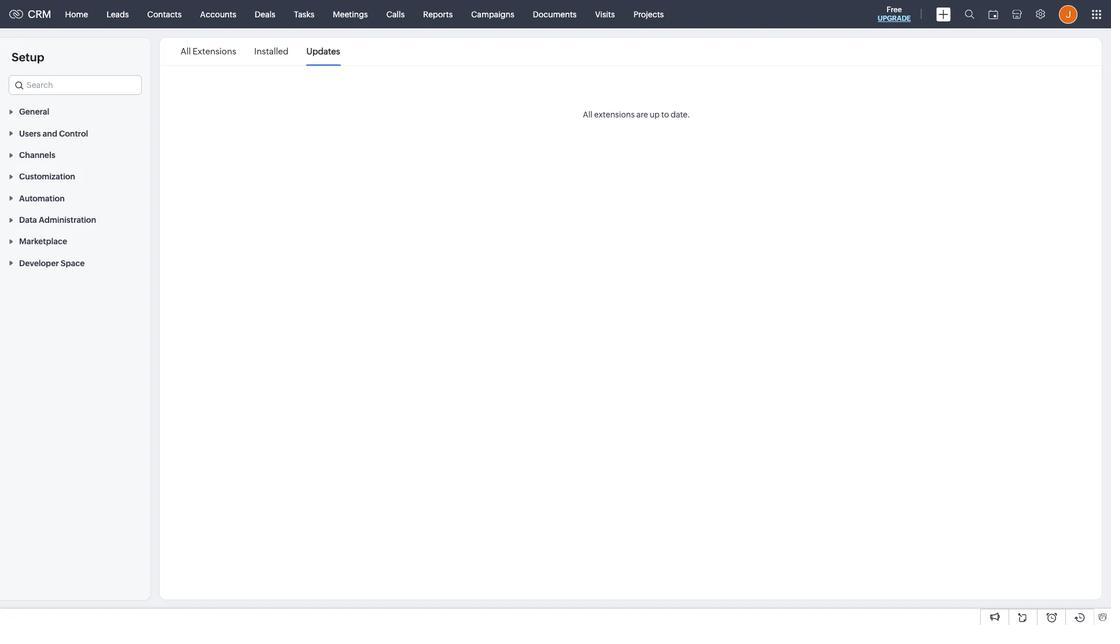 Task type: vqa. For each thing, say whether or not it's contained in the screenshot.
navigation
no



Task type: describe. For each thing, give the bounding box(es) containing it.
developer space button
[[0, 252, 150, 274]]

Search text field
[[9, 76, 141, 94]]

all extensions
[[181, 46, 236, 56]]

accounts
[[200, 10, 236, 19]]

deals link
[[246, 0, 285, 28]]

upgrade
[[878, 14, 911, 23]]

all for all extensions
[[181, 46, 191, 56]]

accounts link
[[191, 0, 246, 28]]

profile element
[[1052, 0, 1085, 28]]

data administration button
[[0, 209, 150, 230]]

calls
[[386, 10, 405, 19]]

space
[[61, 259, 85, 268]]

projects link
[[624, 0, 673, 28]]

home
[[65, 10, 88, 19]]

documents
[[533, 10, 577, 19]]

up
[[650, 110, 660, 119]]

all for all extensions are up to date.
[[583, 110, 593, 119]]

create menu image
[[936, 7, 951, 21]]

leads link
[[97, 0, 138, 28]]

extensions
[[193, 46, 236, 56]]

data
[[19, 215, 37, 225]]

crm link
[[9, 8, 51, 20]]

all extensions are up to date.
[[583, 110, 690, 119]]

administration
[[39, 215, 96, 225]]

deals
[[255, 10, 275, 19]]

contacts
[[147, 10, 182, 19]]

all extensions link
[[181, 38, 236, 65]]

installed
[[254, 46, 289, 56]]

search element
[[958, 0, 981, 28]]

users
[[19, 129, 41, 138]]

calendar image
[[988, 10, 998, 19]]

profile image
[[1059, 5, 1078, 23]]

developer
[[19, 259, 59, 268]]

contacts link
[[138, 0, 191, 28]]



Task type: locate. For each thing, give the bounding box(es) containing it.
0 vertical spatial all
[[181, 46, 191, 56]]

crm
[[28, 8, 51, 20]]

all
[[181, 46, 191, 56], [583, 110, 593, 119]]

customization button
[[0, 166, 150, 187]]

free
[[887, 5, 902, 14]]

general button
[[0, 101, 150, 122]]

channels
[[19, 150, 55, 160]]

calls link
[[377, 0, 414, 28]]

automation button
[[0, 187, 150, 209]]

all left the extensions
[[583, 110, 593, 119]]

marketplace button
[[0, 230, 150, 252]]

date.
[[671, 110, 690, 119]]

are
[[636, 110, 648, 119]]

1 horizontal spatial all
[[583, 110, 593, 119]]

control
[[59, 129, 88, 138]]

marketplace
[[19, 237, 67, 246]]

None field
[[9, 75, 142, 95]]

meetings link
[[324, 0, 377, 28]]

1 vertical spatial all
[[583, 110, 593, 119]]

to
[[661, 110, 669, 119]]

updates link
[[306, 38, 340, 65]]

visits link
[[586, 0, 624, 28]]

general
[[19, 107, 49, 117]]

users and control button
[[0, 122, 150, 144]]

free upgrade
[[878, 5, 911, 23]]

visits
[[595, 10, 615, 19]]

all left extensions
[[181, 46, 191, 56]]

customization
[[19, 172, 75, 181]]

developer space
[[19, 259, 85, 268]]

setup
[[12, 50, 44, 64]]

installed link
[[254, 38, 289, 65]]

projects
[[633, 10, 664, 19]]

home link
[[56, 0, 97, 28]]

reports
[[423, 10, 453, 19]]

and
[[43, 129, 57, 138]]

channels button
[[0, 144, 150, 166]]

campaigns
[[471, 10, 514, 19]]

campaigns link
[[462, 0, 524, 28]]

tasks link
[[285, 0, 324, 28]]

meetings
[[333, 10, 368, 19]]

search image
[[965, 9, 975, 19]]

extensions
[[594, 110, 635, 119]]

users and control
[[19, 129, 88, 138]]

create menu element
[[929, 0, 958, 28]]

documents link
[[524, 0, 586, 28]]

automation
[[19, 194, 65, 203]]

leads
[[107, 10, 129, 19]]

tasks
[[294, 10, 314, 19]]

updates
[[306, 46, 340, 56]]

0 horizontal spatial all
[[181, 46, 191, 56]]

reports link
[[414, 0, 462, 28]]

data administration
[[19, 215, 96, 225]]



